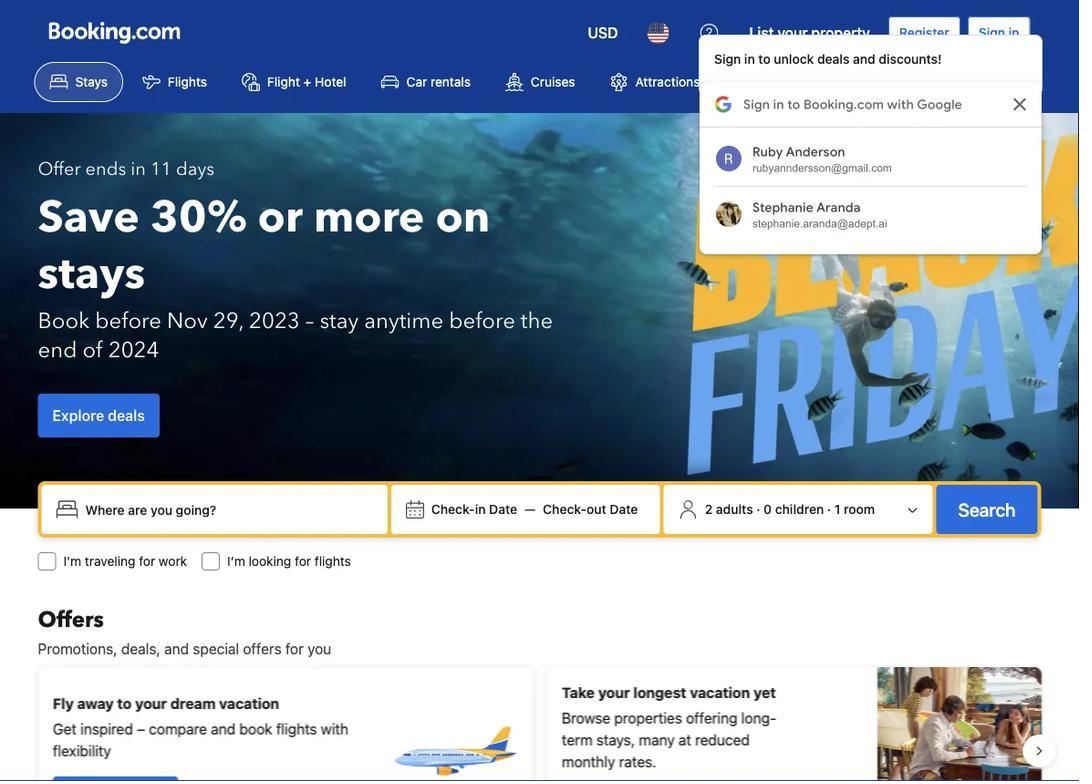 Task type: describe. For each thing, give the bounding box(es) containing it.
work
[[159, 554, 187, 569]]

children
[[775, 502, 824, 517]]

register
[[899, 25, 949, 40]]

adults
[[716, 502, 753, 517]]

in inside offer ends in 11 days save 30% or more on stays book before nov 29, 2023 – stay anytime before the end of 2024
[[131, 157, 146, 182]]

or
[[258, 188, 303, 248]]

unlock
[[774, 52, 814, 67]]

in for check-in date — check-out date
[[475, 502, 486, 517]]

explore deals link
[[38, 394, 159, 438]]

11
[[150, 157, 172, 182]]

stays,
[[596, 732, 635, 749]]

offers
[[38, 605, 104, 635]]

your for take
[[598, 685, 630, 702]]

2 horizontal spatial and
[[853, 52, 876, 67]]

2 date from the left
[[610, 502, 638, 517]]

usd button
[[577, 11, 629, 55]]

to for your
[[117, 696, 131, 713]]

airport taxis
[[760, 74, 832, 89]]

vacation inside take your longest vacation yet browse properties offering long- term stays, many at reduced monthly rates.
[[690, 685, 750, 702]]

in for sign in
[[1009, 25, 1019, 40]]

list your property link
[[738, 11, 881, 55]]

traveling
[[85, 554, 135, 569]]

cruises
[[531, 74, 575, 89]]

flights inside fly away to your dream vacation get inspired – compare and book flights with flexibility
[[276, 721, 317, 738]]

booking.com image
[[49, 22, 180, 44]]

long-
[[741, 710, 776, 727]]

sign in
[[979, 25, 1019, 40]]

the
[[521, 306, 553, 336]]

offering
[[686, 710, 737, 727]]

2 check- from the left
[[543, 502, 587, 517]]

2 · from the left
[[827, 502, 831, 517]]

offer ends in 11 days save 30% or more on stays book before nov 29, 2023 – stay anytime before the end of 2024
[[38, 157, 553, 365]]

days
[[176, 157, 215, 182]]

on
[[435, 188, 490, 248]]

for for traveling
[[139, 554, 155, 569]]

flight + hotel
[[267, 74, 346, 89]]

out
[[587, 502, 606, 517]]

0 vertical spatial flights
[[315, 554, 351, 569]]

flight + hotel link
[[226, 62, 362, 102]]

anytime
[[364, 306, 444, 336]]

reduced
[[695, 732, 749, 749]]

book
[[38, 306, 90, 336]]

offer
[[38, 157, 81, 182]]

ends
[[85, 157, 126, 182]]

car rentals link
[[365, 62, 486, 102]]

1
[[835, 502, 841, 517]]

to for unlock
[[758, 52, 771, 67]]

property
[[811, 24, 870, 42]]

cruises link
[[490, 62, 591, 102]]

explore
[[52, 407, 104, 425]]

i'm
[[63, 554, 81, 569]]

take your longest vacation yet browse properties offering long- term stays, many at reduced monthly rates.
[[561, 685, 776, 771]]

stays
[[38, 244, 145, 304]]

– inside offer ends in 11 days save 30% or more on stays book before nov 29, 2023 – stay anytime before the end of 2024
[[305, 306, 314, 336]]

browse
[[561, 710, 610, 727]]

search
[[958, 499, 1016, 520]]

of
[[83, 335, 103, 365]]

stays link
[[34, 62, 123, 102]]

2 before from the left
[[449, 306, 515, 336]]

special
[[193, 641, 239, 658]]

away
[[77, 696, 113, 713]]

flights
[[168, 74, 207, 89]]

save
[[38, 188, 139, 248]]

explore deals
[[52, 407, 145, 425]]

—
[[525, 502, 536, 517]]

stays
[[75, 74, 108, 89]]

list
[[749, 24, 774, 42]]

take
[[561, 685, 594, 702]]

book
[[239, 721, 272, 738]]

rates.
[[619, 754, 656, 771]]

monthly
[[561, 754, 615, 771]]

1 before from the left
[[95, 306, 161, 336]]

2 adults · 0 children · 1 room
[[705, 502, 875, 517]]

search button
[[936, 485, 1038, 535]]

1 check- from the left
[[431, 502, 475, 517]]

attractions
[[635, 74, 700, 89]]

properties
[[614, 710, 682, 727]]

yet
[[753, 685, 776, 702]]

29,
[[213, 306, 244, 336]]

flight
[[267, 74, 300, 89]]

and inside fly away to your dream vacation get inspired – compare and book flights with flexibility
[[210, 721, 235, 738]]

with
[[320, 721, 348, 738]]

taxis
[[804, 74, 832, 89]]

flexibility
[[52, 743, 111, 760]]

check-in date — check-out date
[[431, 502, 638, 517]]



Task type: locate. For each thing, give the bounding box(es) containing it.
flights left with
[[276, 721, 317, 738]]

0 vertical spatial to
[[758, 52, 771, 67]]

looking
[[249, 554, 291, 569]]

1 horizontal spatial your
[[598, 685, 630, 702]]

1 vertical spatial to
[[117, 696, 131, 713]]

– right inspired
[[136, 721, 145, 738]]

attractions link
[[594, 62, 716, 102]]

fly
[[52, 696, 73, 713]]

region
[[23, 660, 1056, 782]]

car rentals
[[406, 74, 471, 89]]

date left —
[[489, 502, 517, 517]]

for
[[139, 554, 155, 569], [295, 554, 311, 569], [285, 641, 304, 658]]

1 vertical spatial –
[[136, 721, 145, 738]]

stay
[[320, 306, 359, 336]]

2 vertical spatial and
[[210, 721, 235, 738]]

offers promotions, deals, and special offers for you
[[38, 605, 331, 658]]

car
[[406, 74, 427, 89]]

2 horizontal spatial your
[[778, 24, 808, 42]]

· left the 1
[[827, 502, 831, 517]]

0 horizontal spatial –
[[136, 721, 145, 738]]

1 horizontal spatial before
[[449, 306, 515, 336]]

i'm looking for flights
[[227, 554, 351, 569]]

1 · from the left
[[756, 502, 760, 517]]

in left —
[[475, 502, 486, 517]]

sign for sign in
[[979, 25, 1005, 40]]

get
[[52, 721, 76, 738]]

– inside fly away to your dream vacation get inspired – compare and book flights with flexibility
[[136, 721, 145, 738]]

–
[[305, 306, 314, 336], [136, 721, 145, 738]]

0 horizontal spatial sign
[[714, 52, 741, 67]]

for right looking
[[295, 554, 311, 569]]

0 horizontal spatial deals
[[108, 407, 145, 425]]

0 horizontal spatial check-
[[431, 502, 475, 517]]

at
[[678, 732, 691, 749]]

deals right explore
[[108, 407, 145, 425]]

30%
[[150, 188, 247, 248]]

1 horizontal spatial to
[[758, 52, 771, 67]]

and
[[853, 52, 876, 67], [164, 641, 189, 658], [210, 721, 235, 738]]

1 horizontal spatial check-
[[543, 502, 587, 517]]

sign left unlock on the top
[[714, 52, 741, 67]]

your right take
[[598, 685, 630, 702]]

vacation up book
[[219, 696, 279, 713]]

check-
[[431, 502, 475, 517], [543, 502, 587, 517]]

in
[[1009, 25, 1019, 40], [744, 52, 755, 67], [131, 157, 146, 182], [475, 502, 486, 517]]

many
[[639, 732, 674, 749]]

longest
[[633, 685, 686, 702]]

deals
[[817, 52, 850, 67], [108, 407, 145, 425]]

before left "nov"
[[95, 306, 161, 336]]

0 horizontal spatial and
[[164, 641, 189, 658]]

your inside fly away to your dream vacation get inspired – compare and book flights with flexibility
[[135, 696, 167, 713]]

before
[[95, 306, 161, 336], [449, 306, 515, 336]]

take your longest vacation yet image
[[877, 668, 1041, 782]]

before left the
[[449, 306, 515, 336]]

1 vertical spatial sign
[[714, 52, 741, 67]]

room
[[844, 502, 875, 517]]

1 vertical spatial flights
[[276, 721, 317, 738]]

promotions,
[[38, 641, 117, 658]]

·
[[756, 502, 760, 517], [827, 502, 831, 517]]

0 vertical spatial –
[[305, 306, 314, 336]]

deals,
[[121, 641, 160, 658]]

check-in date button
[[424, 494, 525, 526]]

· left 0
[[756, 502, 760, 517]]

2 adults · 0 children · 1 room button
[[671, 493, 925, 527]]

check- right —
[[543, 502, 587, 517]]

deals down "property"
[[817, 52, 850, 67]]

and down "property"
[[853, 52, 876, 67]]

your for list
[[778, 24, 808, 42]]

0 horizontal spatial your
[[135, 696, 167, 713]]

0 horizontal spatial ·
[[756, 502, 760, 517]]

to right away
[[117, 696, 131, 713]]

2024
[[108, 335, 159, 365]]

check- left —
[[431, 502, 475, 517]]

to inside fly away to your dream vacation get inspired – compare and book flights with flexibility
[[117, 696, 131, 713]]

in left 11 at the top left
[[131, 157, 146, 182]]

date right out
[[610, 502, 638, 517]]

0 horizontal spatial date
[[489, 502, 517, 517]]

0 vertical spatial sign
[[979, 25, 1005, 40]]

Where are you going? field
[[78, 494, 380, 526]]

0
[[764, 502, 772, 517]]

fly away to your dream vacation get inspired – compare and book flights with flexibility
[[52, 696, 348, 760]]

+
[[303, 74, 311, 89]]

0 vertical spatial and
[[853, 52, 876, 67]]

airport taxis link
[[719, 62, 847, 102]]

discounts!
[[879, 52, 942, 67]]

1 date from the left
[[489, 502, 517, 517]]

in right register
[[1009, 25, 1019, 40]]

end
[[38, 335, 77, 365]]

2023
[[249, 306, 300, 336]]

– left the stay
[[305, 306, 314, 336]]

compare
[[148, 721, 207, 738]]

and right "deals,"
[[164, 641, 189, 658]]

term
[[561, 732, 592, 749]]

more
[[314, 188, 425, 248]]

for left you
[[285, 641, 304, 658]]

vacation inside fly away to your dream vacation get inspired – compare and book flights with flexibility
[[219, 696, 279, 713]]

0 horizontal spatial to
[[117, 696, 131, 713]]

1 horizontal spatial –
[[305, 306, 314, 336]]

your inside take your longest vacation yet browse properties offering long- term stays, many at reduced monthly rates.
[[598, 685, 630, 702]]

i'm traveling for work
[[63, 554, 187, 569]]

offers
[[243, 641, 282, 658]]

to
[[758, 52, 771, 67], [117, 696, 131, 713]]

inspired
[[80, 721, 133, 738]]

0 horizontal spatial vacation
[[219, 696, 279, 713]]

sign in to unlock deals and discounts!
[[714, 52, 942, 67]]

vacation
[[690, 685, 750, 702], [219, 696, 279, 713]]

fly away to your dream vacation image
[[390, 688, 518, 782]]

sign in link
[[968, 16, 1030, 49]]

airport
[[760, 74, 801, 89]]

0 vertical spatial deals
[[817, 52, 850, 67]]

rentals
[[431, 74, 471, 89]]

1 horizontal spatial date
[[610, 502, 638, 517]]

sign for sign in to unlock deals and discounts!
[[714, 52, 741, 67]]

list your property
[[749, 24, 870, 42]]

2
[[705, 502, 713, 517]]

1 horizontal spatial ·
[[827, 502, 831, 517]]

you
[[307, 641, 331, 658]]

sign
[[979, 25, 1005, 40], [714, 52, 741, 67]]

0 horizontal spatial before
[[95, 306, 161, 336]]

and inside offers promotions, deals, and special offers for you
[[164, 641, 189, 658]]

in for sign in to unlock deals and discounts!
[[744, 52, 755, 67]]

dream
[[170, 696, 215, 713]]

register link
[[888, 16, 960, 49]]

hotel
[[315, 74, 346, 89]]

your
[[778, 24, 808, 42], [598, 685, 630, 702], [135, 696, 167, 713]]

and left book
[[210, 721, 235, 738]]

region containing take your longest vacation yet
[[23, 660, 1056, 782]]

your up unlock on the top
[[778, 24, 808, 42]]

1 vertical spatial deals
[[108, 407, 145, 425]]

in down list
[[744, 52, 755, 67]]

for for looking
[[295, 554, 311, 569]]

1 horizontal spatial and
[[210, 721, 235, 738]]

for left work
[[139, 554, 155, 569]]

1 vertical spatial and
[[164, 641, 189, 658]]

i'm
[[227, 554, 245, 569]]

vacation up offering
[[690, 685, 750, 702]]

for inside offers promotions, deals, and special offers for you
[[285, 641, 304, 658]]

to down list
[[758, 52, 771, 67]]

1 horizontal spatial vacation
[[690, 685, 750, 702]]

1 horizontal spatial deals
[[817, 52, 850, 67]]

sign right register
[[979, 25, 1005, 40]]

nov
[[167, 306, 208, 336]]

1 horizontal spatial sign
[[979, 25, 1005, 40]]

your up compare
[[135, 696, 167, 713]]

flights right looking
[[315, 554, 351, 569]]

usd
[[588, 24, 618, 42]]



Task type: vqa. For each thing, say whether or not it's contained in the screenshot.
Phoenix 73 car rental locations Average price of $61.38 per day per
no



